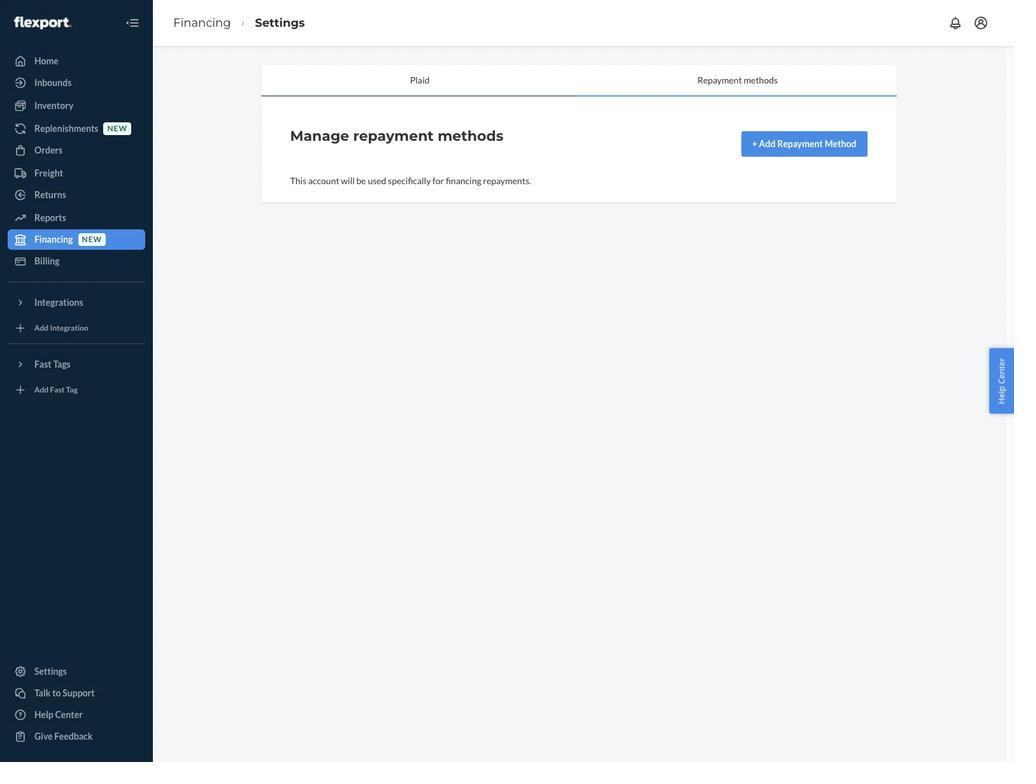 Task type: describe. For each thing, give the bounding box(es) containing it.
add fast tag
[[34, 385, 78, 395]]

flexport logo image
[[14, 16, 71, 29]]

feedback
[[54, 731, 93, 742]]

settings inside breadcrumbs "navigation"
[[255, 16, 305, 30]]

+ add repayment method button
[[742, 131, 868, 157]]

integration
[[50, 323, 89, 333]]

financing
[[446, 175, 482, 186]]

1 horizontal spatial methods
[[744, 74, 778, 85]]

inbounds
[[34, 77, 72, 88]]

inbounds link
[[8, 73, 145, 93]]

0 horizontal spatial help center
[[34, 709, 83, 720]]

0 horizontal spatial settings link
[[8, 662, 145, 682]]

tag
[[66, 385, 78, 395]]

manage
[[290, 127, 349, 145]]

returns link
[[8, 185, 145, 205]]

0 horizontal spatial financing
[[34, 234, 73, 245]]

support
[[63, 688, 95, 699]]

help inside button
[[997, 386, 1008, 404]]

methods inside manage repayment methods + add repayment method
[[438, 127, 504, 145]]

inventory link
[[8, 96, 145, 116]]

talk to support button
[[8, 683, 145, 704]]

fast tags button
[[8, 354, 145, 375]]

add integration
[[34, 323, 89, 333]]

this
[[290, 175, 307, 186]]

breadcrumbs navigation
[[163, 4, 315, 42]]

specifically
[[388, 175, 431, 186]]

0 vertical spatial repayment
[[698, 74, 743, 85]]

freight link
[[8, 163, 145, 184]]

center inside button
[[997, 358, 1008, 384]]

repayment methods
[[698, 74, 778, 85]]

method
[[825, 138, 857, 149]]

returns
[[34, 189, 66, 200]]

will
[[341, 175, 355, 186]]

repayment inside manage repayment methods + add repayment method
[[778, 138, 824, 149]]

integrations
[[34, 297, 83, 308]]

give feedback
[[34, 731, 93, 742]]

fast inside dropdown button
[[34, 359, 51, 370]]

orders
[[34, 145, 63, 156]]

home
[[34, 55, 59, 66]]

add for add fast tag
[[34, 385, 49, 395]]

new for financing
[[82, 235, 102, 244]]

integrations button
[[8, 293, 145, 313]]

be
[[357, 175, 366, 186]]



Task type: locate. For each thing, give the bounding box(es) containing it.
0 vertical spatial settings
[[255, 16, 305, 30]]

add right +
[[760, 138, 776, 149]]

fast left "tags"
[[34, 359, 51, 370]]

give
[[34, 731, 53, 742]]

manage repayment methods + add repayment method
[[290, 127, 857, 149]]

1 vertical spatial center
[[55, 709, 83, 720]]

tags
[[53, 359, 71, 370]]

close navigation image
[[125, 15, 140, 31]]

to
[[52, 688, 61, 699]]

add left integration
[[34, 323, 49, 333]]

new down reports link on the top left of the page
[[82, 235, 102, 244]]

help center inside button
[[997, 358, 1008, 404]]

add inside manage repayment methods + add repayment method
[[760, 138, 776, 149]]

help center link
[[8, 705, 145, 725]]

settings link
[[255, 16, 305, 30], [8, 662, 145, 682]]

fast left tag
[[50, 385, 65, 395]]

0 horizontal spatial help
[[34, 709, 53, 720]]

this account will be used specifically for financing repayments.
[[290, 175, 532, 186]]

help
[[997, 386, 1008, 404], [34, 709, 53, 720]]

1 horizontal spatial settings link
[[255, 16, 305, 30]]

settings
[[255, 16, 305, 30], [34, 666, 67, 677]]

used
[[368, 175, 387, 186]]

new
[[107, 124, 127, 133], [82, 235, 102, 244]]

1 vertical spatial settings link
[[8, 662, 145, 682]]

add down fast tags
[[34, 385, 49, 395]]

inventory
[[34, 100, 74, 111]]

1 horizontal spatial new
[[107, 124, 127, 133]]

1 horizontal spatial help center
[[997, 358, 1008, 404]]

talk to support
[[34, 688, 95, 699]]

fast tags
[[34, 359, 71, 370]]

0 vertical spatial financing
[[173, 16, 231, 30]]

1 horizontal spatial settings
[[255, 16, 305, 30]]

plaid
[[410, 74, 430, 85]]

2 vertical spatial add
[[34, 385, 49, 395]]

account
[[308, 175, 340, 186]]

0 horizontal spatial methods
[[438, 127, 504, 145]]

for
[[433, 175, 444, 186]]

talk
[[34, 688, 51, 699]]

0 vertical spatial new
[[107, 124, 127, 133]]

1 vertical spatial methods
[[438, 127, 504, 145]]

financing link
[[173, 16, 231, 30]]

1 horizontal spatial center
[[997, 358, 1008, 384]]

financing inside breadcrumbs "navigation"
[[173, 16, 231, 30]]

give feedback button
[[8, 727, 145, 747]]

open notifications image
[[949, 15, 964, 31]]

1 vertical spatial repayment
[[778, 138, 824, 149]]

fast
[[34, 359, 51, 370], [50, 385, 65, 395]]

methods
[[744, 74, 778, 85], [438, 127, 504, 145]]

1 vertical spatial settings
[[34, 666, 67, 677]]

1 vertical spatial help
[[34, 709, 53, 720]]

0 vertical spatial fast
[[34, 359, 51, 370]]

help center button
[[990, 348, 1015, 414]]

1 vertical spatial add
[[34, 323, 49, 333]]

billing
[[34, 256, 60, 266]]

0 horizontal spatial center
[[55, 709, 83, 720]]

repayments.
[[483, 175, 532, 186]]

freight
[[34, 168, 63, 178]]

reports
[[34, 212, 66, 223]]

0 vertical spatial add
[[760, 138, 776, 149]]

1 vertical spatial help center
[[34, 709, 83, 720]]

0 vertical spatial settings link
[[255, 16, 305, 30]]

+
[[753, 138, 758, 149]]

0 vertical spatial help
[[997, 386, 1008, 404]]

1 horizontal spatial repayment
[[778, 138, 824, 149]]

0 vertical spatial center
[[997, 358, 1008, 384]]

repayment
[[698, 74, 743, 85], [778, 138, 824, 149]]

add fast tag link
[[8, 380, 145, 400]]

center
[[997, 358, 1008, 384], [55, 709, 83, 720]]

open account menu image
[[974, 15, 989, 31]]

orders link
[[8, 140, 145, 161]]

1 horizontal spatial financing
[[173, 16, 231, 30]]

financing
[[173, 16, 231, 30], [34, 234, 73, 245]]

1 vertical spatial financing
[[34, 234, 73, 245]]

0 horizontal spatial new
[[82, 235, 102, 244]]

0 vertical spatial methods
[[744, 74, 778, 85]]

reports link
[[8, 208, 145, 228]]

1 vertical spatial new
[[82, 235, 102, 244]]

help center
[[997, 358, 1008, 404], [34, 709, 83, 720]]

new for replenishments
[[107, 124, 127, 133]]

repayment
[[353, 127, 434, 145]]

0 horizontal spatial repayment
[[698, 74, 743, 85]]

0 horizontal spatial settings
[[34, 666, 67, 677]]

add for add integration
[[34, 323, 49, 333]]

1 horizontal spatial help
[[997, 386, 1008, 404]]

new up orders link
[[107, 124, 127, 133]]

0 vertical spatial help center
[[997, 358, 1008, 404]]

add
[[760, 138, 776, 149], [34, 323, 49, 333], [34, 385, 49, 395]]

add integration link
[[8, 318, 145, 338]]

billing link
[[8, 251, 145, 272]]

1 vertical spatial fast
[[50, 385, 65, 395]]

home link
[[8, 51, 145, 71]]

replenishments
[[34, 123, 98, 134]]



Task type: vqa. For each thing, say whether or not it's contained in the screenshot.
the Reports
yes



